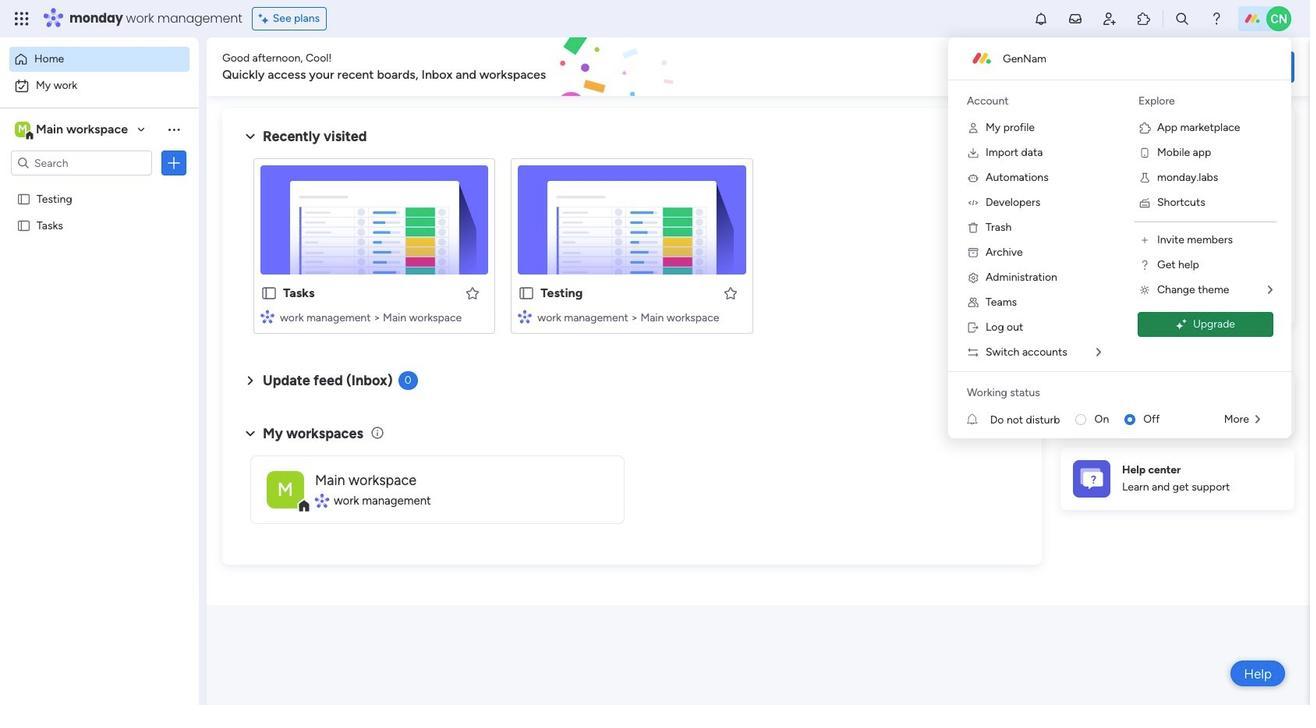Task type: vqa. For each thing, say whether or not it's contained in the screenshot.
Invite members Icon to the bottom
yes



Task type: describe. For each thing, give the bounding box(es) containing it.
2 vertical spatial option
[[0, 184, 199, 188]]

workspace image inside the 'workspace selection' 'element'
[[15, 121, 30, 138]]

0 vertical spatial option
[[9, 47, 190, 72]]

developers image
[[967, 197, 980, 209]]

templates image image
[[1075, 118, 1281, 225]]

select product image
[[14, 11, 30, 27]]

archive image
[[967, 247, 980, 259]]

1 vertical spatial workspace image
[[267, 471, 304, 508]]

see plans image
[[259, 10, 273, 27]]

get help image
[[1139, 259, 1151, 271]]

list arrow image
[[1256, 414, 1261, 425]]

v2 surfce notifications image
[[967, 412, 990, 428]]

close recently visited image
[[241, 127, 260, 146]]

log out image
[[967, 321, 980, 334]]

0 horizontal spatial public board image
[[16, 191, 31, 206]]

getting started element
[[1061, 372, 1295, 435]]

trash image
[[967, 222, 980, 234]]

my profile image
[[967, 122, 980, 134]]

public board image inside quick search results list box
[[518, 285, 535, 302]]

invite members image
[[1139, 234, 1151, 247]]

import data image
[[967, 147, 980, 159]]

1 vertical spatial option
[[9, 73, 190, 98]]

automations image
[[967, 172, 980, 184]]

options image
[[166, 155, 182, 171]]

mobile app image
[[1139, 147, 1151, 159]]

1 add to favorites image from the left
[[465, 285, 481, 301]]

0 horizontal spatial public board image
[[16, 218, 31, 232]]



Task type: locate. For each thing, give the bounding box(es) containing it.
update feed image
[[1068, 11, 1084, 27]]

0 vertical spatial workspace image
[[15, 121, 30, 138]]

monday.labs image
[[1139, 172, 1151, 184]]

shortcuts image
[[1139, 197, 1151, 209]]

0 element
[[398, 371, 418, 390]]

0 vertical spatial public board image
[[16, 191, 31, 206]]

cool name image
[[1267, 6, 1292, 31]]

close my workspaces image
[[241, 424, 260, 443]]

upgrade stars new image
[[1176, 319, 1187, 330]]

help center element
[[1061, 447, 1295, 510]]

public board image inside quick search results list box
[[261, 285, 278, 302]]

0 horizontal spatial add to favorites image
[[465, 285, 481, 301]]

workspace selection element
[[15, 120, 130, 140]]

workspace image
[[15, 121, 30, 138], [267, 471, 304, 508]]

0 horizontal spatial workspace image
[[15, 121, 30, 138]]

invite members image
[[1102, 11, 1118, 27]]

2 add to favorites image from the left
[[723, 285, 738, 301]]

quick search results list box
[[241, 146, 1023, 353]]

Search in workspace field
[[33, 154, 130, 172]]

list arrow image
[[1268, 285, 1273, 296]]

notifications image
[[1034, 11, 1049, 27]]

1 horizontal spatial public board image
[[518, 285, 535, 302]]

help image
[[1209, 11, 1225, 27]]

list box
[[0, 182, 199, 449]]

workspace options image
[[166, 122, 182, 137]]

1 vertical spatial public board image
[[518, 285, 535, 302]]

1 horizontal spatial workspace image
[[267, 471, 304, 508]]

monday marketplace image
[[1137, 11, 1152, 27]]

teams image
[[967, 296, 980, 309]]

0 vertical spatial public board image
[[16, 218, 31, 232]]

add to favorites image
[[465, 285, 481, 301], [723, 285, 738, 301]]

1 vertical spatial public board image
[[261, 285, 278, 302]]

administration image
[[967, 271, 980, 284]]

1 horizontal spatial public board image
[[261, 285, 278, 302]]

public board image
[[16, 218, 31, 232], [518, 285, 535, 302]]

search everything image
[[1175, 11, 1190, 27]]

1 horizontal spatial add to favorites image
[[723, 285, 738, 301]]

option
[[9, 47, 190, 72], [9, 73, 190, 98], [0, 184, 199, 188]]

public board image
[[16, 191, 31, 206], [261, 285, 278, 302]]

open update feed (inbox) image
[[241, 371, 260, 390]]



